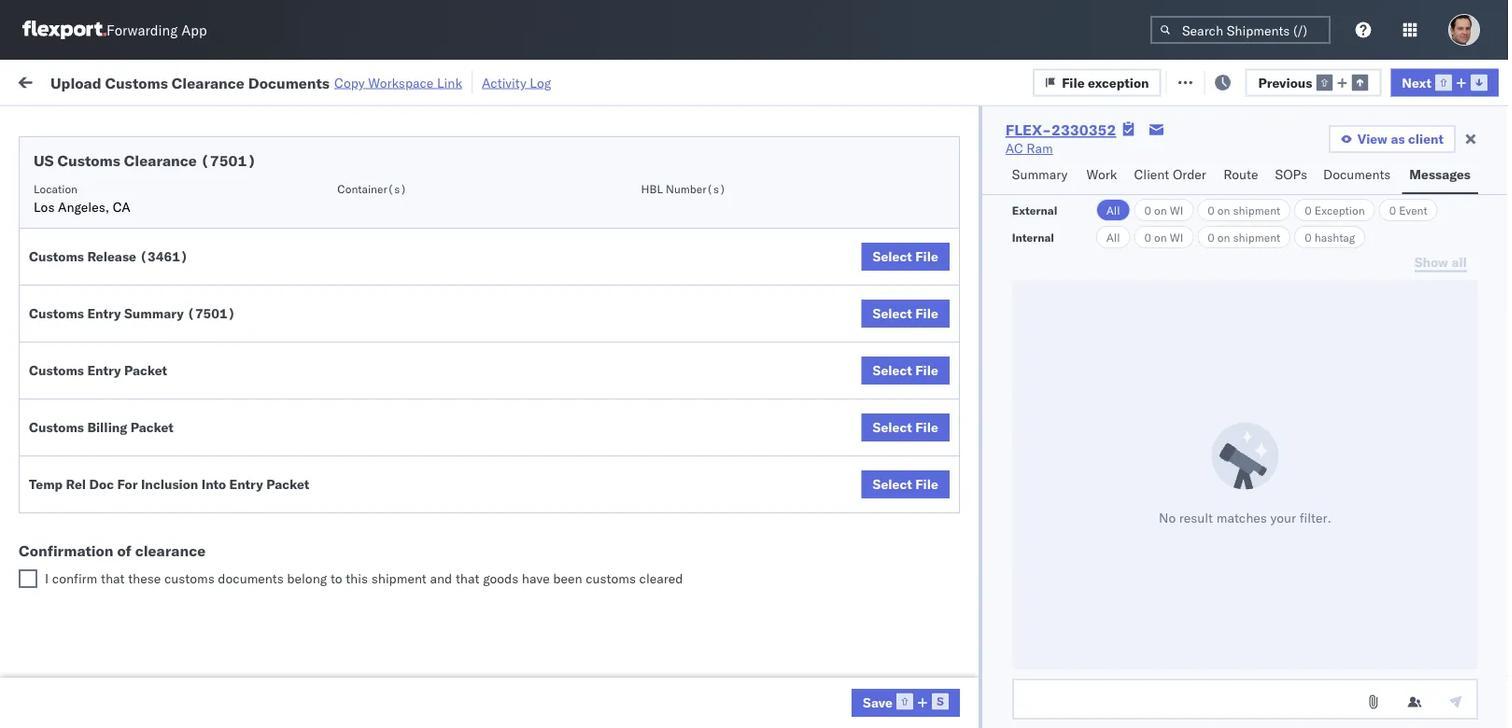 Task type: vqa. For each thing, say whether or not it's contained in the screenshot.
7th Resize Handle column header from right
yes



Task type: describe. For each thing, give the bounding box(es) containing it.
external
[[1012, 203, 1058, 217]]

documents down customs billing packet
[[43, 442, 111, 459]]

summary button
[[1005, 158, 1079, 194]]

205
[[429, 72, 453, 89]]

save button
[[852, 689, 960, 717]]

customs down upload proof of delivery button on the bottom left of page
[[89, 424, 141, 440]]

0 horizontal spatial summary
[[124, 305, 184, 322]]

clearance down the 8:15
[[122, 474, 182, 490]]

select file for customs release (3461)
[[873, 248, 939, 265]]

upload customs clearance documents link down 3:59
[[43, 423, 265, 460]]

schedule delivery appointment button
[[43, 514, 230, 535]]

message
[[250, 72, 303, 89]]

to
[[331, 571, 342, 587]]

select for temp rel doc for inclusion into entry packet
[[873, 476, 912, 493]]

14,
[[242, 434, 263, 450]]

2:00 am pdt, aug 28, 2023
[[125, 557, 298, 574]]

activity log button
[[482, 71, 551, 94]]

schedule inside button
[[43, 515, 98, 532]]

pdt, for 3:59
[[180, 393, 210, 409]]

pm for 6:35
[[157, 516, 177, 532]]

not for 6:35 pm pdt, aug 1, 2023
[[656, 516, 682, 532]]

file for customs entry packet
[[916, 362, 939, 379]]

los down deadline button
[[176, 177, 197, 193]]

message (0)
[[250, 72, 327, 89]]

1 vertical spatial work
[[1087, 166, 1118, 183]]

2 vertical spatial shipment
[[371, 571, 427, 587]]

mbl/mawb numbers button
[[1087, 149, 1302, 167]]

confirmation of clearance
[[19, 542, 206, 560]]

7 resize handle column header from the left
[[943, 145, 966, 729]]

(do for 6:35 pm pdt, aug 1, 2023
[[625, 516, 652, 532]]

airport for second schedule pickup from los angeles international airport link from the top
[[122, 566, 163, 582]]

0 event
[[1390, 203, 1428, 217]]

upload for 2nd upload customs clearance documents button from the bottom
[[21, 351, 63, 367]]

select file for temp rel doc for inclusion into entry packet
[[873, 476, 939, 493]]

clearance down 3:59
[[145, 424, 205, 440]]

documents inside button
[[1324, 166, 1391, 183]]

upload for third upload customs clearance documents button from the bottom
[[21, 269, 63, 285]]

1 horizontal spatial file exception
[[1190, 72, 1278, 89]]

summary inside button
[[1012, 166, 1068, 183]]

1 schedule pickup from los angeles international airport link from the top
[[43, 176, 265, 213]]

1 unknown from the top
[[125, 187, 184, 204]]

2137311
[[896, 311, 953, 327]]

21,
[[249, 598, 270, 615]]

my
[[19, 68, 48, 93]]

numbers for mbl/mawb numbers
[[1165, 153, 1211, 167]]

1 allbirds from the left
[[517, 393, 563, 409]]

ocean for flex-2313266
[[396, 393, 434, 409]]

1 (test from the left
[[567, 393, 605, 409]]

apple so storage (do not use) for 6:35 pm pdt, aug 1, 2023
[[517, 516, 719, 532]]

filter.
[[1300, 510, 1332, 526]]

file for customs release (3461)
[[916, 248, 939, 265]]

cleared
[[639, 571, 683, 587]]

upload customs clearance documents copy workspace link
[[50, 73, 462, 92]]

copy
[[334, 74, 365, 91]]

0 on shipment for 0 hashtag
[[1208, 230, 1281, 244]]

1 resize handle column header from the left
[[267, 145, 290, 729]]

lcl for flex-2403134
[[438, 269, 461, 286]]

pdt, for 12:00
[[190, 598, 219, 615]]

2217747
[[896, 475, 953, 491]]

container numbers
[[975, 145, 1025, 174]]

from for first schedule pickup from los angeles international airport link from the top
[[145, 177, 173, 193]]

workspace
[[368, 74, 434, 91]]

appointment
[[153, 515, 230, 532]]

wi for internal
[[1170, 230, 1184, 244]]

1,
[[241, 516, 253, 532]]

customs down customs release (3461)
[[66, 269, 119, 285]]

actions
[[1453, 153, 1491, 167]]

los inside location los angeles, ca
[[34, 199, 55, 215]]

deadline
[[125, 153, 170, 167]]

view as client
[[1358, 131, 1444, 147]]

batch
[[1405, 72, 1441, 89]]

documents down 8:15 am pdt, aug 14, 2023 at the left bottom of page
[[186, 474, 253, 490]]

use) for 6:35 pm pdt, aug 1, 2023
[[685, 516, 719, 532]]

upload customs clearance documents link for 4th upload customs clearance documents button from the top
[[21, 473, 253, 492]]

link
[[437, 74, 462, 91]]

11 resize handle column header from the left
[[1475, 145, 1497, 729]]

entry for summary
[[87, 305, 121, 322]]

forwarding
[[106, 21, 178, 39]]

(do for 2:00 am pdt, aug 28, 2023
[[625, 557, 652, 574]]

760 at risk
[[343, 72, 407, 89]]

0 vertical spatial ac ram
[[1006, 140, 1053, 156]]

2 customs from the left
[[586, 571, 636, 587]]

file for customs entry summary (7501)
[[916, 305, 939, 322]]

operator
[[1330, 153, 1375, 167]]

from for schedule pickup from los angeles, ca link
[[145, 300, 173, 317]]

28,
[[242, 557, 263, 574]]

0 horizontal spatial exception
[[1088, 74, 1149, 90]]

am for 8:15
[[157, 434, 178, 450]]

upload up by:
[[50, 73, 101, 92]]

no
[[1159, 510, 1176, 526]]

view
[[1358, 131, 1388, 147]]

mbl/mawb
[[1097, 153, 1162, 167]]

upload proof of delivery
[[43, 392, 187, 408]]

12:00
[[125, 598, 162, 615]]

air for unknown
[[396, 187, 413, 204]]

confirm
[[43, 597, 91, 614]]

select for customs release (3461)
[[873, 248, 912, 265]]

confirm
[[52, 571, 97, 587]]

use) for 2:00 am pdt, aug 28, 2023
[[685, 557, 719, 574]]

international inside button
[[43, 566, 119, 582]]

billing
[[87, 419, 127, 436]]

10 resize handle column header from the left
[[1420, 145, 1442, 729]]

hashtag
[[1315, 230, 1356, 244]]

flex-2330352 link
[[1006, 120, 1117, 139]]

clearance up (3461)
[[122, 227, 182, 244]]

customs entry packet
[[29, 362, 167, 379]]

pdt, for 6:35
[[180, 516, 210, 532]]

upload proof of delivery link
[[43, 391, 187, 410]]

ac ram for flex-2403134
[[517, 269, 565, 286]]

select file button for customs release (3461)
[[862, 243, 950, 271]]

4 unknown from the top
[[125, 311, 184, 327]]

3 upload customs clearance documents button from the top
[[21, 350, 253, 370]]

documents up the 3:59 pm pdt, aug 18, 2023
[[186, 351, 253, 367]]

flex-2329715
[[856, 228, 953, 245]]

ram for flex-2403134
[[539, 269, 565, 286]]

flex-2330352
[[1006, 120, 1117, 139]]

schedule delivery appointment
[[43, 515, 230, 532]]

documents button
[[1316, 158, 1402, 194]]

2 (test from the left
[[688, 393, 726, 409]]

previous
[[1259, 74, 1313, 90]]

route
[[1224, 166, 1259, 183]]

import work
[[157, 72, 235, 89]]

ac for flex-2329715
[[517, 228, 535, 245]]

2023 for 6:35 pm pdt, aug 1, 2023
[[257, 516, 289, 532]]

ca inside location los angeles, ca
[[113, 199, 130, 215]]

(7501) for us customs clearance (7501)
[[201, 151, 256, 170]]

file down search shipments (/) text field
[[1190, 72, 1213, 89]]

schedule pickup from los angeles international airport button
[[43, 546, 265, 585]]

upload for first upload customs clearance documents button
[[21, 227, 63, 244]]

schedule inside button
[[43, 547, 98, 563]]

so for 2:00 am pdt, aug 28, 2023
[[555, 557, 573, 574]]

2 account) from the left
[[730, 393, 801, 409]]

schedule pickup from los angeles, ca
[[43, 300, 252, 335]]

0 hashtag
[[1305, 230, 1356, 244]]

2 upload customs clearance documents button from the top
[[21, 268, 253, 288]]

8 resize handle column header from the left
[[1065, 145, 1087, 729]]

documents down (3461)
[[186, 269, 253, 285]]

all for internal
[[1107, 230, 1120, 244]]

activity log
[[482, 74, 551, 91]]

flex-2403134
[[856, 269, 953, 286]]

customs up customs release (3461)
[[66, 227, 119, 244]]

ocean lcl for flex-2403134
[[396, 269, 461, 286]]

2 vertical spatial packet
[[266, 476, 309, 493]]

9 resize handle column header from the left
[[1298, 145, 1321, 729]]

of inside button
[[124, 392, 136, 408]]

5 resize handle column header from the left
[[607, 145, 630, 729]]

customs left release
[[29, 248, 84, 265]]

upload for upload proof of delivery button on the bottom left of page
[[43, 392, 85, 408]]

delivery for schedule delivery appointment
[[102, 515, 150, 532]]

angeles inside button
[[200, 547, 248, 563]]

2 resize handle column header from the left
[[299, 145, 321, 729]]

2330352
[[1052, 120, 1117, 139]]

3:59
[[125, 393, 154, 409]]

2 flex-2313266 from the top
[[856, 434, 953, 450]]

file up 2330352
[[1062, 74, 1085, 90]]

Search Work text field
[[881, 67, 1085, 95]]

packet for customs entry packet
[[124, 362, 167, 379]]

2023 for 12:00 am pdt, sep 21, 2023
[[273, 598, 305, 615]]

schedule inside the schedule pickup from los angeles, ca
[[43, 300, 98, 317]]

ac ram for flex-2329715
[[517, 228, 565, 245]]

client order
[[1134, 166, 1207, 183]]

8:15 am pdt, aug 14, 2023
[[125, 434, 298, 450]]

ram for flex-2329715
[[539, 228, 565, 245]]

sep
[[222, 598, 246, 615]]

clearance down (3461)
[[122, 269, 182, 285]]

pickup for schedule pickup from los angeles, ca link
[[102, 300, 142, 317]]

container numbers button
[[966, 141, 1069, 175]]

risk
[[386, 72, 407, 89]]

release
[[87, 248, 136, 265]]

all button for internal
[[1096, 226, 1131, 248]]

been
[[553, 571, 582, 587]]

packet for customs billing packet
[[131, 419, 174, 436]]

6 unknown from the top
[[125, 475, 184, 491]]

1 account) from the left
[[608, 393, 679, 409]]

next button
[[1391, 68, 1499, 96]]

ca inside the schedule pickup from los angeles, ca
[[43, 319, 61, 335]]

apple for 6:35 pm pdt, aug 1, 2023
[[517, 516, 552, 532]]

i
[[45, 571, 49, 587]]

these
[[128, 571, 161, 587]]

angeles, inside location los angeles, ca
[[58, 199, 109, 215]]

upload proof of delivery button
[[43, 391, 187, 411]]

select file for customs entry packet
[[873, 362, 939, 379]]

filtered by:
[[19, 114, 86, 131]]

schedule delivery appointment link
[[43, 514, 230, 533]]

location los angeles, ca
[[34, 182, 130, 215]]

documents up (3461)
[[186, 227, 253, 244]]

mofu0618318 for 3:59 pm pdt, aug 18, 2023
[[975, 392, 1070, 409]]

pickup for second schedule pickup from los angeles international airport link from the top
[[102, 547, 142, 563]]

2 2313266 from the top
[[896, 434, 953, 450]]

so for 6:35 pm pdt, aug 1, 2023
[[555, 516, 573, 532]]

fcl
[[438, 393, 461, 409]]

clearance down schedule pickup from los angeles, ca link
[[122, 351, 182, 367]]

ocean for flex-2403134
[[396, 269, 434, 286]]

internal
[[1012, 230, 1055, 244]]

6:35 pm pdt, aug 1, 2023
[[125, 516, 289, 532]]

0 horizontal spatial file exception
[[1062, 74, 1149, 90]]

clearance down import
[[124, 151, 197, 170]]

pdt, for 8:15
[[182, 434, 211, 450]]

sops
[[1276, 166, 1308, 183]]

into
[[202, 476, 226, 493]]

rel
[[66, 476, 86, 493]]

save
[[863, 695, 893, 711]]

am for 12:00
[[165, 598, 186, 615]]

exception
[[1315, 203, 1365, 217]]

messages
[[1410, 166, 1471, 183]]

app
[[181, 21, 207, 39]]

760
[[343, 72, 367, 89]]

confirm delivery
[[43, 597, 142, 614]]



Task type: locate. For each thing, give the bounding box(es) containing it.
1 airport from the top
[[122, 196, 163, 212]]

0 vertical spatial ram
[[1027, 140, 1053, 156]]

flex-2329715 button
[[826, 224, 956, 250], [826, 224, 956, 250]]

upload customs clearance documents up release
[[21, 227, 253, 244]]

0 vertical spatial ocean
[[396, 228, 434, 245]]

los
[[176, 177, 197, 193], [34, 199, 55, 215], [176, 300, 197, 317], [176, 547, 197, 563]]

1 vertical spatial ocean
[[396, 269, 434, 286]]

1 vertical spatial ac
[[517, 228, 535, 245]]

upload customs clearance documents for 4th upload customs clearance documents button from the top
[[21, 474, 253, 490]]

1 vertical spatial airport
[[122, 566, 163, 582]]

select up flex-2285185
[[873, 476, 912, 493]]

0 vertical spatial shipment
[[1234, 203, 1281, 217]]

2313266
[[896, 393, 953, 409], [896, 434, 953, 450]]

pickup down release
[[102, 300, 142, 317]]

6 resize handle column header from the left
[[794, 145, 816, 729]]

0 vertical spatial all
[[1107, 203, 1120, 217]]

2 0 on wi from the top
[[1145, 230, 1184, 244]]

3 select file button from the top
[[862, 357, 950, 385]]

2 so from the top
[[555, 557, 573, 574]]

1 horizontal spatial (test
[[688, 393, 726, 409]]

customs right been
[[586, 571, 636, 587]]

(0)
[[303, 72, 327, 89]]

select file for customs entry summary (7501)
[[873, 305, 939, 322]]

file
[[1190, 72, 1213, 89], [1062, 74, 1085, 90], [916, 248, 939, 265], [916, 305, 939, 322], [916, 362, 939, 379], [916, 419, 939, 436], [916, 476, 939, 493]]

upload customs clearance documents down the 8:15
[[21, 474, 253, 490]]

numbers inside button
[[1165, 153, 1211, 167]]

0 vertical spatial from
[[145, 177, 173, 193]]

0 vertical spatial ac
[[1006, 140, 1024, 156]]

1 vertical spatial pickup
[[102, 300, 142, 317]]

select file button for customs billing packet
[[862, 414, 950, 442]]

customs down forwarding
[[105, 73, 168, 92]]

2023 right 28,
[[266, 557, 298, 574]]

1 vertical spatial air
[[396, 516, 413, 532]]

pickup
[[102, 177, 142, 193], [102, 300, 142, 317], [102, 547, 142, 563]]

3 select from the top
[[873, 362, 912, 379]]

2 select file button from the top
[[862, 300, 950, 328]]

flex-2342352 button
[[826, 676, 956, 702], [826, 676, 956, 702]]

select file button for customs entry summary (7501)
[[862, 300, 950, 328]]

1 horizontal spatial angeles,
[[200, 300, 252, 317]]

0 vertical spatial all button
[[1096, 199, 1131, 221]]

upload left billing
[[43, 424, 85, 440]]

file down 2137311
[[916, 362, 939, 379]]

1 vertical spatial packet
[[131, 419, 174, 436]]

select file for customs billing packet
[[873, 419, 939, 436]]

hbl number(s)
[[641, 182, 726, 196]]

customs right the temp
[[66, 474, 119, 490]]

from inside the schedule pickup from los angeles, ca
[[145, 300, 173, 317]]

2 vertical spatial ocean
[[396, 393, 434, 409]]

2 use) from the top
[[685, 557, 719, 574]]

Search Shipments (/) text field
[[1151, 16, 1331, 44]]

1 (do from the top
[[625, 516, 652, 532]]

0 vertical spatial airport
[[122, 196, 163, 212]]

1 2313266 from the top
[[896, 393, 953, 409]]

2 vertical spatial ac
[[517, 269, 535, 286]]

your
[[1271, 510, 1297, 526]]

4 select from the top
[[873, 419, 912, 436]]

2 vertical spatial pickup
[[102, 547, 142, 563]]

6:35
[[125, 516, 154, 532]]

1 angeles from the top
[[200, 177, 248, 193]]

airport down us customs clearance (7501)
[[122, 196, 163, 212]]

use)
[[685, 516, 719, 532], [685, 557, 719, 574]]

from inside button
[[145, 547, 173, 563]]

0 vertical spatial wi
[[1170, 203, 1184, 217]]

1 horizontal spatial account)
[[730, 393, 801, 409]]

2 from from the top
[[145, 300, 173, 317]]

1 international from the top
[[43, 196, 119, 212]]

apple up have
[[517, 516, 552, 532]]

(7501) down (3461)
[[187, 305, 236, 322]]

delivery inside button
[[102, 515, 150, 532]]

aug left 28,
[[214, 557, 239, 574]]

upload down customs release (3461)
[[21, 269, 63, 285]]

1 schedule pickup from los angeles international airport from the top
[[43, 177, 248, 212]]

delivery for confirm delivery
[[94, 597, 142, 614]]

import work button
[[150, 60, 243, 102]]

select file button down flex-2137311
[[862, 357, 950, 385]]

1 vertical spatial schedule pickup from los angeles international airport link
[[43, 546, 265, 583]]

from
[[145, 177, 173, 193], [145, 300, 173, 317], [145, 547, 173, 563]]

2 apple from the top
[[517, 557, 552, 574]]

no result matches your filter.
[[1159, 510, 1332, 526]]

1 select file from the top
[[873, 248, 939, 265]]

2 air from the top
[[396, 516, 413, 532]]

1 lcl from the top
[[438, 228, 461, 245]]

belong
[[287, 571, 327, 587]]

0 horizontal spatial angeles,
[[58, 199, 109, 215]]

3 select file from the top
[[873, 362, 939, 379]]

1 vertical spatial from
[[145, 300, 173, 317]]

0 vertical spatial mofu0618318
[[975, 392, 1070, 409]]

upload customs clearance documents button up 3:59
[[21, 350, 253, 370]]

select for customs billing packet
[[873, 419, 912, 436]]

1 vertical spatial 0 on wi
[[1145, 230, 1184, 244]]

apple
[[517, 516, 552, 532], [517, 557, 552, 574]]

2 tcnu7018732 from the top
[[975, 598, 1067, 614]]

select down "flex-2403134"
[[873, 305, 912, 322]]

1 customs from the left
[[164, 571, 215, 587]]

0 vertical spatial packet
[[124, 362, 167, 379]]

0 horizontal spatial (test
[[567, 393, 605, 409]]

None text field
[[1012, 679, 1479, 720]]

ca up release
[[113, 199, 130, 215]]

2023 right 1,
[[257, 516, 289, 532]]

0 vertical spatial so
[[555, 516, 573, 532]]

ac for flex-2403134
[[517, 269, 535, 286]]

schedule down customs release (3461)
[[43, 300, 98, 317]]

customs up customs entry packet
[[29, 305, 84, 322]]

customs entry summary (7501)
[[29, 305, 236, 322]]

1 select file button from the top
[[862, 243, 950, 271]]

this
[[346, 571, 368, 587]]

1 vertical spatial international
[[43, 566, 119, 582]]

am
[[157, 434, 178, 450], [157, 557, 178, 574], [165, 598, 186, 615]]

1 storage from the top
[[577, 516, 622, 532]]

2 vertical spatial am
[[165, 598, 186, 615]]

1 vertical spatial shipment
[[1234, 230, 1281, 244]]

upload customs clearance documents link for third upload customs clearance documents button from the bottom
[[21, 268, 253, 286]]

international
[[43, 196, 119, 212], [43, 566, 119, 582]]

2 vertical spatial from
[[145, 547, 173, 563]]

1 vertical spatial lcl
[[438, 269, 461, 286]]

pickup for first schedule pickup from los angeles international airport link from the top
[[102, 177, 142, 193]]

have
[[522, 571, 550, 587]]

proof
[[89, 392, 121, 408]]

0 vertical spatial 0 on wi
[[1145, 203, 1184, 217]]

airport for first schedule pickup from los angeles international airport link from the top
[[122, 196, 163, 212]]

1 all from the top
[[1107, 203, 1120, 217]]

2 vertical spatial ram
[[539, 269, 565, 286]]

upload customs clearance documents link up 3:59
[[21, 350, 253, 369]]

airport inside button
[[122, 566, 163, 582]]

2 schedule pickup from los angeles international airport link from the top
[[43, 546, 265, 583]]

pm up clearance
[[157, 516, 177, 532]]

1 apple from the top
[[517, 516, 552, 532]]

0 vertical spatial work
[[203, 72, 235, 89]]

from down deadline
[[145, 177, 173, 193]]

file for temp rel doc for inclusion into entry packet
[[916, 476, 939, 493]]

2 wi from the top
[[1170, 230, 1184, 244]]

customs left billing
[[29, 419, 84, 436]]

select file down flex-2329715
[[873, 248, 939, 265]]

pickup inside schedule pickup from los angeles international airport button
[[102, 547, 142, 563]]

of
[[124, 392, 136, 408], [117, 542, 132, 560]]

2 select from the top
[[873, 305, 912, 322]]

0 vertical spatial (do
[[625, 516, 652, 532]]

1 all button from the top
[[1096, 199, 1131, 221]]

shipment for 0 exception
[[1234, 203, 1281, 217]]

0 horizontal spatial that
[[101, 571, 125, 587]]

select for customs entry packet
[[873, 362, 912, 379]]

2 ocean lcl from the top
[[396, 269, 461, 286]]

testingdw1234567
[[1097, 434, 1228, 450]]

copy workspace link button
[[334, 74, 462, 91]]

upload customs clearance documents down upload proof of delivery button on the bottom left of page
[[43, 424, 205, 459]]

at
[[371, 72, 382, 89]]

pm right 3:59
[[157, 393, 177, 409]]

3 pickup from the top
[[102, 547, 142, 563]]

aug left 1,
[[213, 516, 238, 532]]

exception down search shipments (/) text field
[[1216, 72, 1278, 89]]

upload customs clearance documents link for first upload customs clearance documents button
[[21, 227, 253, 245]]

aug for 1,
[[213, 516, 238, 532]]

4 select file from the top
[[873, 419, 939, 436]]

pdt, up clearance
[[180, 516, 210, 532]]

documents down 'view'
[[1324, 166, 1391, 183]]

select up flex-2217747
[[873, 419, 912, 436]]

1 tcnu7018732 from the top
[[975, 351, 1067, 368]]

entry for packet
[[87, 362, 121, 379]]

wi for external
[[1170, 203, 1184, 217]]

0 on wi for internal
[[1145, 230, 1184, 244]]

entry down customs release (3461)
[[87, 305, 121, 322]]

1 horizontal spatial that
[[456, 571, 480, 587]]

0 horizontal spatial account)
[[608, 393, 679, 409]]

not for 2:00 am pdt, aug 28, 2023
[[656, 557, 682, 574]]

airport up 12:00
[[122, 566, 163, 582]]

pdt, up 8:15 am pdt, aug 14, 2023 at the left bottom of page
[[180, 393, 210, 409]]

0 on wi for external
[[1145, 203, 1184, 217]]

2313266 up 2217747
[[896, 434, 953, 450]]

1 select from the top
[[873, 248, 912, 265]]

1 horizontal spatial allbirds
[[639, 393, 685, 409]]

summary down (3461)
[[124, 305, 184, 322]]

2 ocean from the top
[[396, 269, 434, 286]]

clearance
[[135, 542, 206, 560]]

(7501)
[[201, 151, 256, 170], [187, 305, 236, 322]]

action
[[1444, 72, 1486, 89]]

storage up been
[[577, 516, 622, 532]]

2 schedule pickup from los angeles international airport from the top
[[43, 547, 248, 582]]

3 unknown from the top
[[125, 269, 184, 286]]

1 upload customs clearance documents button from the top
[[21, 227, 253, 247]]

schedule pickup from los angeles international airport for first schedule pickup from los angeles international airport link from the top
[[43, 177, 248, 212]]

us customs clearance (7501)
[[34, 151, 256, 170]]

1 that from the left
[[101, 571, 125, 587]]

0 vertical spatial lcl
[[438, 228, 461, 245]]

los down location
[[34, 199, 55, 215]]

tcnu7018732 for unknown
[[975, 351, 1067, 368]]

1 vertical spatial 2313266
[[896, 434, 953, 450]]

ocean
[[396, 228, 434, 245], [396, 269, 434, 286], [396, 393, 434, 409]]

5 select file button from the top
[[862, 471, 950, 499]]

1 vertical spatial (7501)
[[187, 305, 236, 322]]

file exception
[[1190, 72, 1278, 89], [1062, 74, 1149, 90]]

0 vertical spatial ca
[[113, 199, 130, 215]]

for
[[117, 476, 138, 493]]

1 0 on wi from the top
[[1145, 203, 1184, 217]]

delivery inside button
[[139, 392, 187, 408]]

pickup down workitem button
[[102, 177, 142, 193]]

my work
[[19, 68, 102, 93]]

2313266 down 2327041
[[896, 393, 953, 409]]

tcnu7018732 for 12:00 am pdt, sep 21, 2023
[[975, 598, 1067, 614]]

3 resize handle column header from the left
[[364, 145, 387, 729]]

apple so storage (do not use)
[[517, 516, 719, 532], [517, 557, 719, 574]]

1 vertical spatial tcnu7018732
[[975, 598, 1067, 614]]

0 vertical spatial pickup
[[102, 177, 142, 193]]

customs down clearance
[[164, 571, 215, 587]]

activity
[[482, 74, 527, 91]]

2 pickup from the top
[[102, 300, 142, 317]]

0 vertical spatial 2313266
[[896, 393, 953, 409]]

1 from from the top
[[145, 177, 173, 193]]

2 0 on shipment from the top
[[1208, 230, 1281, 244]]

1 vertical spatial entry
[[87, 362, 121, 379]]

2 pm from the top
[[157, 516, 177, 532]]

international down workitem at the left
[[43, 196, 119, 212]]

1 vertical spatial am
[[157, 557, 178, 574]]

1 schedule from the top
[[43, 177, 98, 193]]

0 exception
[[1305, 203, 1365, 217]]

account)
[[608, 393, 679, 409], [730, 393, 801, 409]]

by:
[[68, 114, 86, 131]]

flex-2217747
[[856, 475, 953, 491]]

schedule pickup from los angeles, ca link
[[43, 299, 265, 337]]

2 unknown from the top
[[125, 228, 184, 245]]

1 horizontal spatial numbers
[[1165, 153, 1211, 167]]

aug for 28,
[[214, 557, 239, 574]]

flex-2285185 button
[[826, 511, 956, 538], [826, 511, 956, 538]]

1 ocean lcl from the top
[[396, 228, 461, 245]]

work right import
[[203, 72, 235, 89]]

mofu0618318 for 8:15 am pdt, aug 14, 2023
[[975, 433, 1070, 450]]

aug left 14,
[[214, 434, 239, 450]]

1 pickup from the top
[[102, 177, 142, 193]]

0 vertical spatial storage
[[577, 516, 622, 532]]

1 vertical spatial apple so storage (do not use)
[[517, 557, 719, 574]]

from for second schedule pickup from los angeles international airport link from the top
[[145, 547, 173, 563]]

los down (3461)
[[176, 300, 197, 317]]

2 vertical spatial delivery
[[94, 597, 142, 614]]

2 international from the top
[[43, 566, 119, 582]]

work
[[203, 72, 235, 89], [1087, 166, 1118, 183]]

2 airport from the top
[[122, 566, 163, 582]]

1 flex-2313266 from the top
[[856, 393, 953, 409]]

file for customs billing packet
[[916, 419, 939, 436]]

1 vertical spatial mofu0618318
[[975, 433, 1070, 450]]

us
[[34, 151, 54, 170]]

2023 right 14,
[[266, 434, 298, 450]]

all button for external
[[1096, 199, 1131, 221]]

apple for 2:00 am pdt, aug 28, 2023
[[517, 557, 552, 574]]

select file button up flex-2137311
[[862, 243, 950, 271]]

1 vertical spatial not
[[656, 557, 682, 574]]

documents left copy at the left top
[[248, 73, 330, 92]]

1 vertical spatial pm
[[157, 516, 177, 532]]

1 vertical spatial schedule pickup from los angeles international airport
[[43, 547, 248, 582]]

workitem button
[[11, 149, 271, 167]]

upload for 4th upload customs clearance documents button from the top
[[21, 474, 63, 490]]

2 lcl from the top
[[438, 269, 461, 286]]

1 vertical spatial angeles,
[[200, 300, 252, 317]]

1 so from the top
[[555, 516, 573, 532]]

0 vertical spatial ocean lcl
[[396, 228, 461, 245]]

upload customs clearance documents link for 2nd upload customs clearance documents button from the bottom
[[21, 350, 253, 369]]

None checkbox
[[19, 570, 37, 588]]

pm for 3:59
[[157, 393, 177, 409]]

shipment for 0 hashtag
[[1234, 230, 1281, 244]]

temp rel doc for inclusion into entry packet
[[29, 476, 309, 493]]

0 horizontal spatial allbirds
[[517, 393, 563, 409]]

packet right into
[[266, 476, 309, 493]]

aug for 18,
[[213, 393, 238, 409]]

select file down flex-2137311
[[873, 362, 939, 379]]

1 vertical spatial use)
[[685, 557, 719, 574]]

pdt, left sep
[[190, 598, 219, 615]]

1 use) from the top
[[685, 516, 719, 532]]

angeles down 6:35 pm pdt, aug 1, 2023
[[200, 547, 248, 563]]

los down appointment
[[176, 547, 197, 563]]

of down schedule delivery appointment button
[[117, 542, 132, 560]]

0 vertical spatial flex-2313266
[[856, 393, 953, 409]]

2 mofu0618318 from the top
[[975, 433, 1070, 450]]

so right have
[[555, 557, 573, 574]]

flex-2327041
[[856, 352, 953, 368]]

0 vertical spatial schedule pickup from los angeles international airport
[[43, 177, 248, 212]]

flex-2313266 up flex-2217747
[[856, 434, 953, 450]]

upload down location
[[21, 227, 63, 244]]

customs up proof
[[66, 351, 119, 367]]

5 unknown from the top
[[125, 352, 184, 368]]

3 from from the top
[[145, 547, 173, 563]]

deadline button
[[116, 149, 303, 167]]

0 vertical spatial entry
[[87, 305, 121, 322]]

2 all from the top
[[1107, 230, 1120, 244]]

1 horizontal spatial customs
[[586, 571, 636, 587]]

1 mofu0618318 from the top
[[975, 392, 1070, 409]]

los inside button
[[176, 547, 197, 563]]

5 select file from the top
[[873, 476, 939, 493]]

pickup inside the schedule pickup from los angeles, ca
[[102, 300, 142, 317]]

1 pm from the top
[[157, 393, 177, 409]]

5 select from the top
[[873, 476, 912, 493]]

upload customs clearance documents link down release
[[21, 268, 253, 286]]

from up these
[[145, 547, 173, 563]]

flex-2313266
[[856, 393, 953, 409], [856, 434, 953, 450]]

2 vertical spatial entry
[[229, 476, 263, 493]]

0 vertical spatial not
[[656, 516, 682, 532]]

1 vertical spatial so
[[555, 557, 573, 574]]

0 vertical spatial air
[[396, 187, 413, 204]]

ca
[[113, 199, 130, 215], [43, 319, 61, 335]]

2285185
[[896, 516, 953, 532]]

los inside the schedule pickup from los angeles, ca
[[176, 300, 197, 317]]

schedule pickup from los angeles international airport link down us customs clearance (7501)
[[43, 176, 265, 213]]

upload
[[50, 73, 101, 92], [21, 227, 63, 244], [21, 269, 63, 285], [21, 351, 63, 367], [43, 392, 85, 408], [43, 424, 85, 440], [21, 474, 63, 490]]

file down 2403134
[[916, 305, 939, 322]]

4 upload customs clearance documents button from the top
[[21, 473, 253, 494]]

1 vertical spatial delivery
[[102, 515, 150, 532]]

0 vertical spatial international
[[43, 196, 119, 212]]

2 not from the top
[[656, 557, 682, 574]]

schedule up the confirmation
[[43, 515, 98, 532]]

schedule down workitem at the left
[[43, 177, 98, 193]]

am right 2:00
[[157, 557, 178, 574]]

0 vertical spatial apple so storage (do not use)
[[517, 516, 719, 532]]

lcl
[[438, 228, 461, 245], [438, 269, 461, 286]]

2 that from the left
[[456, 571, 480, 587]]

1 vertical spatial ac ram
[[517, 228, 565, 245]]

air for 6:35 pm pdt, aug 1, 2023
[[396, 516, 413, 532]]

2 allbirds (test account) from the left
[[639, 393, 801, 409]]

4 resize handle column header from the left
[[486, 145, 508, 729]]

0 vertical spatial of
[[124, 392, 136, 408]]

packet up 3:59
[[124, 362, 167, 379]]

apple so storage (do not use) for 2:00 am pdt, aug 28, 2023
[[517, 557, 719, 574]]

2 allbirds from the left
[[639, 393, 685, 409]]

order
[[1173, 166, 1207, 183]]

(7501) for customs entry summary (7501)
[[187, 305, 236, 322]]

aug for 14,
[[214, 434, 239, 450]]

aug left "18," on the left of page
[[213, 393, 238, 409]]

upload customs clearance documents for third upload customs clearance documents button from the bottom
[[21, 269, 253, 285]]

schedule pickup from los angeles international airport link
[[43, 176, 265, 213], [43, 546, 265, 583]]

1 vertical spatial ca
[[43, 319, 61, 335]]

pdt, down appointment
[[182, 557, 211, 574]]

resize handle column header
[[267, 145, 290, 729], [299, 145, 321, 729], [364, 145, 387, 729], [486, 145, 508, 729], [607, 145, 630, 729], [794, 145, 816, 729], [943, 145, 966, 729], [1065, 145, 1087, 729], [1298, 145, 1321, 729], [1420, 145, 1442, 729], [1475, 145, 1497, 729]]

1 air from the top
[[396, 187, 413, 204]]

file down 2329715 on the top right of the page
[[916, 248, 939, 265]]

0 vertical spatial tcnu7018732
[[975, 351, 1067, 368]]

2023 for 8:15 am pdt, aug 14, 2023
[[266, 434, 298, 450]]

file exception up 2330352
[[1062, 74, 1149, 90]]

schedule up confirm on the bottom left of page
[[43, 547, 98, 563]]

2327041
[[896, 352, 953, 368]]

upload customs clearance documents link up release
[[21, 227, 253, 245]]

select down flex-2137311
[[873, 362, 912, 379]]

0 vertical spatial pm
[[157, 393, 177, 409]]

angeles, inside the schedule pickup from los angeles, ca
[[200, 300, 252, 317]]

1 0 on shipment from the top
[[1208, 203, 1281, 217]]

storage for 6:35 pm pdt, aug 1, 2023
[[577, 516, 622, 532]]

select file button up flex-2217747
[[862, 414, 950, 442]]

exception up 2330352
[[1088, 74, 1149, 90]]

select file button down "flex-2403134"
[[862, 300, 950, 328]]

1 vertical spatial 0 on shipment
[[1208, 230, 1281, 244]]

upload customs clearance documents down release
[[21, 269, 253, 285]]

gvcu5265864
[[975, 639, 1067, 655]]

pdt, for 2:00
[[182, 557, 211, 574]]

0 vertical spatial schedule pickup from los angeles international airport link
[[43, 176, 265, 213]]

upload inside upload proof of delivery link
[[43, 392, 85, 408]]

1 vertical spatial all
[[1107, 230, 1120, 244]]

1 vertical spatial flex-2313266
[[856, 434, 953, 450]]

(3461)
[[140, 248, 188, 265]]

upload left proof
[[43, 392, 85, 408]]

2342352
[[896, 680, 953, 697]]

flex-2137311 button
[[826, 306, 956, 332], [826, 306, 956, 332]]

1 horizontal spatial ca
[[113, 199, 130, 215]]

1 horizontal spatial exception
[[1216, 72, 1278, 89]]

numbers inside container numbers
[[975, 160, 1021, 174]]

2 apple so storage (do not use) from the top
[[517, 557, 719, 574]]

1 vertical spatial (do
[[625, 557, 652, 574]]

flexport. image
[[22, 21, 106, 39]]

select file button for customs entry packet
[[862, 357, 950, 385]]

storage for 2:00 am pdt, aug 28, 2023
[[577, 557, 622, 574]]

forwarding app link
[[22, 21, 207, 39]]

upload customs clearance documents up 3:59
[[21, 351, 253, 367]]

2023 right 21,
[[273, 598, 305, 615]]

0 horizontal spatial work
[[203, 72, 235, 89]]

0 vertical spatial delivery
[[139, 392, 187, 408]]

ca up customs entry packet
[[43, 319, 61, 335]]

4 select file button from the top
[[862, 414, 950, 442]]

numbers for container numbers
[[975, 160, 1021, 174]]

that down the "confirmation of clearance"
[[101, 571, 125, 587]]

all for external
[[1107, 203, 1120, 217]]

2023 for 3:59 pm pdt, aug 18, 2023
[[265, 393, 297, 409]]

1 vertical spatial of
[[117, 542, 132, 560]]

lcl for flex-2329715
[[438, 228, 461, 245]]

workitem
[[21, 153, 69, 167]]

1 not from the top
[[656, 516, 682, 532]]

schedule pickup from los angeles international airport link down 6:35 at bottom left
[[43, 546, 265, 583]]

2329715
[[896, 228, 953, 245]]

schedule pickup from los angeles international airport for second schedule pickup from los angeles international airport link from the top
[[43, 547, 248, 582]]

flex-2403134 button
[[826, 265, 956, 291], [826, 265, 956, 291]]

customs
[[105, 73, 168, 92], [57, 151, 120, 170], [66, 227, 119, 244], [29, 248, 84, 265], [66, 269, 119, 285], [29, 305, 84, 322], [66, 351, 119, 367], [29, 362, 84, 379], [29, 419, 84, 436], [89, 424, 141, 440], [66, 474, 119, 490]]

4 schedule from the top
[[43, 547, 98, 563]]

result
[[1180, 510, 1213, 526]]

2 storage from the top
[[577, 557, 622, 574]]

client
[[1134, 166, 1170, 183]]

upload customs clearance documents for 2nd upload customs clearance documents button from the bottom
[[21, 351, 253, 367]]

(do
[[625, 516, 652, 532], [625, 557, 652, 574]]

batch action
[[1405, 72, 1486, 89]]

select for customs entry summary (7501)
[[873, 305, 912, 322]]

0 on shipment for 0 exception
[[1208, 203, 1281, 217]]

ocean for flex-2329715
[[396, 228, 434, 245]]

schedule pickup from los angeles international airport inside button
[[43, 547, 248, 582]]

1 vertical spatial apple
[[517, 557, 552, 574]]

1 apple so storage (do not use) from the top
[[517, 516, 719, 532]]

1 allbirds (test account) from the left
[[517, 393, 679, 409]]

container(s)
[[337, 182, 407, 196]]

1 vertical spatial summary
[[124, 305, 184, 322]]

track
[[475, 72, 505, 89]]

1 ocean from the top
[[396, 228, 434, 245]]

customs up upload proof of delivery
[[29, 362, 84, 379]]

1 vertical spatial all button
[[1096, 226, 1131, 248]]

angeles,
[[58, 199, 109, 215], [200, 300, 252, 317]]

upload customs clearance documents
[[21, 227, 253, 244], [21, 269, 253, 285], [21, 351, 253, 367], [43, 424, 205, 459], [21, 474, 253, 490]]

1 vertical spatial ram
[[539, 228, 565, 245]]

delivery
[[139, 392, 187, 408], [102, 515, 150, 532], [94, 597, 142, 614]]

clearance down app
[[172, 73, 245, 92]]

0 horizontal spatial customs
[[164, 571, 215, 587]]

flex-2327041 button
[[826, 347, 956, 373], [826, 347, 956, 373]]

0 vertical spatial angeles
[[200, 177, 248, 193]]

customs up location los angeles, ca
[[57, 151, 120, 170]]

am for 2:00
[[157, 557, 178, 574]]

ocean lcl for flex-2329715
[[396, 228, 461, 245]]

select file button for temp rel doc for inclusion into entry packet
[[862, 471, 950, 499]]

temp
[[29, 476, 63, 493]]

1 vertical spatial ocean lcl
[[396, 269, 461, 286]]

2 (do from the top
[[625, 557, 652, 574]]

file up 2285185
[[916, 476, 939, 493]]

all
[[1107, 203, 1120, 217], [1107, 230, 1120, 244]]



